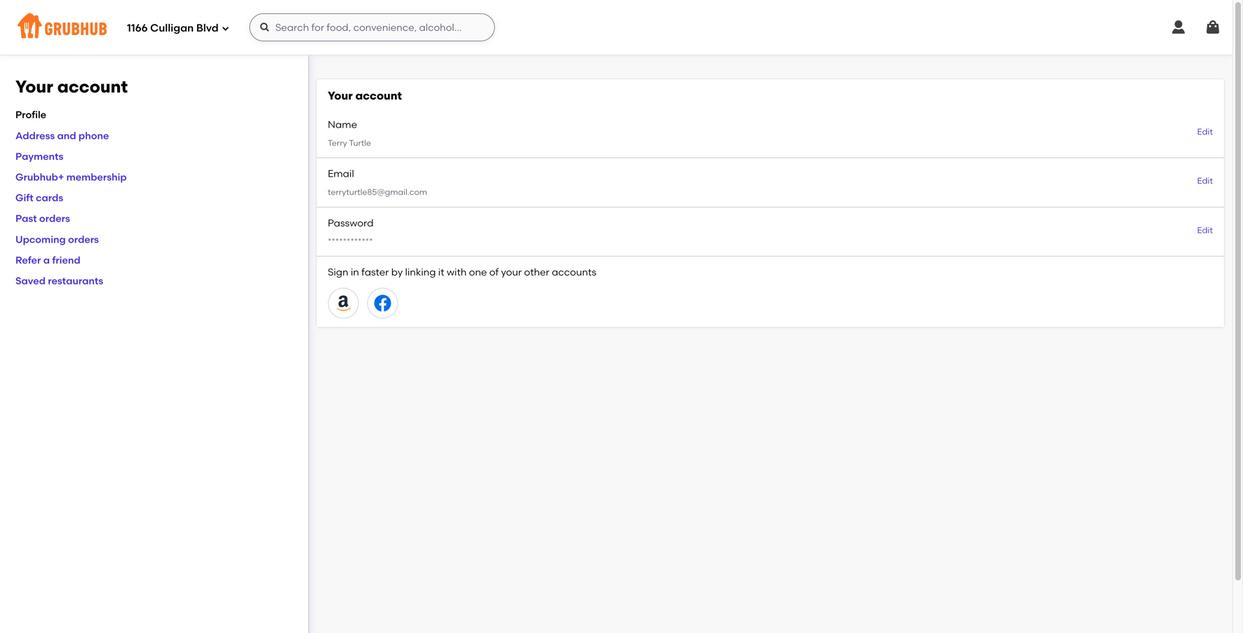 Task type: vqa. For each thing, say whether or not it's contained in the screenshot.
the bottommost 'Orders'
yes



Task type: locate. For each thing, give the bounding box(es) containing it.
refer a friend link
[[15, 254, 80, 266]]

culligan
[[150, 22, 194, 34]]

3 edit button from the top
[[1198, 224, 1213, 237]]

turtle
[[349, 138, 371, 148]]

0 vertical spatial orders
[[39, 213, 70, 225]]

upcoming
[[15, 234, 66, 245]]

edit for password
[[1198, 225, 1213, 235]]

address
[[15, 130, 55, 142]]

past orders
[[15, 213, 70, 225]]

login with amazon image
[[335, 295, 352, 312]]

and
[[57, 130, 76, 142]]

2 edit from the top
[[1198, 176, 1213, 186]]

2 vertical spatial edit button
[[1198, 224, 1213, 237]]

orders up upcoming orders
[[39, 213, 70, 225]]

payments link
[[15, 150, 63, 162]]

1 vertical spatial edit button
[[1198, 175, 1213, 187]]

1 vertical spatial orders
[[68, 234, 99, 245]]

account up phone
[[57, 76, 128, 97]]

edit button
[[1198, 126, 1213, 138], [1198, 175, 1213, 187], [1198, 224, 1213, 237]]

your account up name
[[328, 89, 402, 102]]

orders up friend
[[68, 234, 99, 245]]

0 horizontal spatial svg image
[[259, 22, 271, 33]]

0 vertical spatial edit
[[1198, 127, 1213, 137]]

refer a friend
[[15, 254, 80, 266]]

1 horizontal spatial account
[[356, 89, 402, 102]]

Search for food, convenience, alcohol... search field
[[250, 13, 495, 41]]

past orders link
[[15, 213, 70, 225]]

3 edit from the top
[[1198, 225, 1213, 235]]

edit
[[1198, 127, 1213, 137], [1198, 176, 1213, 186], [1198, 225, 1213, 235]]

your
[[15, 76, 53, 97], [328, 89, 353, 102]]

upcoming orders
[[15, 234, 99, 245]]

your account form
[[317, 79, 1225, 327]]

phone
[[79, 130, 109, 142]]

with
[[447, 266, 467, 278]]

1 horizontal spatial your account
[[328, 89, 402, 102]]

0 horizontal spatial account
[[57, 76, 128, 97]]

your account
[[15, 76, 128, 97], [328, 89, 402, 102]]

************
[[328, 237, 373, 246]]

your up name
[[328, 89, 353, 102]]

your up profile link
[[15, 76, 53, 97]]

grubhub+
[[15, 171, 64, 183]]

terry
[[328, 138, 347, 148]]

edit button for password
[[1198, 224, 1213, 237]]

linking
[[405, 266, 436, 278]]

name
[[328, 119, 357, 131]]

1 vertical spatial edit
[[1198, 176, 1213, 186]]

your account up and
[[15, 76, 128, 97]]

orders
[[39, 213, 70, 225], [68, 234, 99, 245]]

svg image
[[1171, 19, 1187, 36], [1205, 19, 1222, 36], [259, 22, 271, 33]]

1 edit button from the top
[[1198, 126, 1213, 138]]

sign
[[328, 266, 349, 278]]

1 horizontal spatial your
[[328, 89, 353, 102]]

account up name
[[356, 89, 402, 102]]

gift
[[15, 192, 33, 204]]

svg image
[[221, 24, 230, 33]]

account
[[57, 76, 128, 97], [356, 89, 402, 102]]

2 vertical spatial edit
[[1198, 225, 1213, 235]]

faster
[[362, 266, 389, 278]]

terry turtle
[[328, 138, 371, 148]]

0 vertical spatial edit button
[[1198, 126, 1213, 138]]

edit for email
[[1198, 176, 1213, 186]]

your
[[501, 266, 522, 278]]

2 edit button from the top
[[1198, 175, 1213, 187]]

1 edit from the top
[[1198, 127, 1213, 137]]

terryturtle85@gmail.com
[[328, 187, 427, 197]]

of
[[490, 266, 499, 278]]

orders for upcoming orders
[[68, 234, 99, 245]]

accounts
[[552, 266, 597, 278]]

0 horizontal spatial your account
[[15, 76, 128, 97]]

1 horizontal spatial svg image
[[1171, 19, 1187, 36]]



Task type: describe. For each thing, give the bounding box(es) containing it.
saved
[[15, 275, 46, 287]]

address and phone
[[15, 130, 109, 142]]

edit button for email
[[1198, 175, 1213, 187]]

saved restaurants
[[15, 275, 103, 287]]

payments
[[15, 150, 63, 162]]

blvd
[[196, 22, 219, 34]]

saved restaurants link
[[15, 275, 103, 287]]

email
[[328, 168, 354, 180]]

sign in faster by linking it with one of your other accounts
[[328, 266, 597, 278]]

password
[[328, 217, 374, 229]]

1166
[[127, 22, 148, 34]]

by
[[391, 266, 403, 278]]

edit button for name
[[1198, 126, 1213, 138]]

0 horizontal spatial your
[[15, 76, 53, 97]]

it
[[438, 266, 444, 278]]

edit for name
[[1198, 127, 1213, 137]]

gift cards
[[15, 192, 63, 204]]

your account inside form
[[328, 89, 402, 102]]

past
[[15, 213, 37, 225]]

other
[[524, 266, 550, 278]]

main navigation navigation
[[0, 0, 1233, 55]]

2 horizontal spatial svg image
[[1205, 19, 1222, 36]]

in
[[351, 266, 359, 278]]

cards
[[36, 192, 63, 204]]

a
[[43, 254, 50, 266]]

your inside form
[[328, 89, 353, 102]]

one
[[469, 266, 487, 278]]

login with facebook image
[[374, 295, 391, 312]]

address and phone link
[[15, 130, 109, 142]]

upcoming orders link
[[15, 234, 99, 245]]

account inside form
[[356, 89, 402, 102]]

profile link
[[15, 109, 46, 121]]

membership
[[66, 171, 127, 183]]

refer
[[15, 254, 41, 266]]

orders for past orders
[[39, 213, 70, 225]]

grubhub+ membership
[[15, 171, 127, 183]]

1166 culligan blvd
[[127, 22, 219, 34]]

grubhub+ membership link
[[15, 171, 127, 183]]

gift cards link
[[15, 192, 63, 204]]

restaurants
[[48, 275, 103, 287]]

friend
[[52, 254, 80, 266]]

profile
[[15, 109, 46, 121]]



